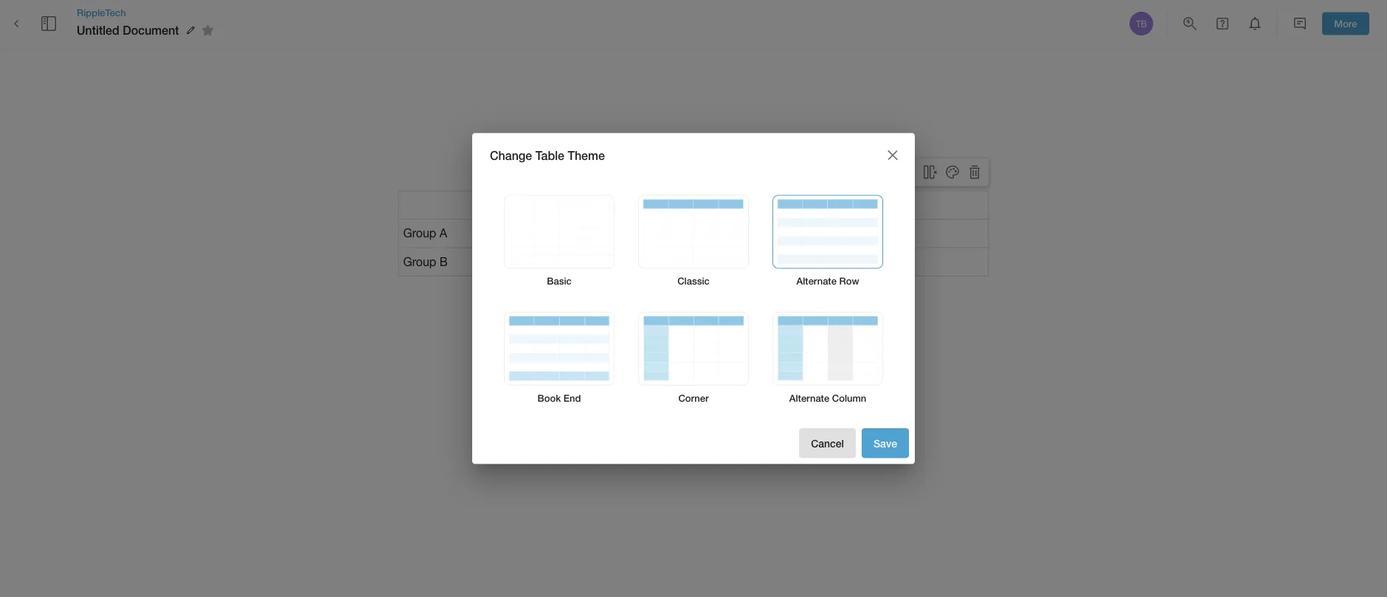 Task type: locate. For each thing, give the bounding box(es) containing it.
1 horizontal spatial b
[[841, 198, 849, 212]]

1 horizontal spatial a
[[645, 198, 652, 212]]

alternate up "cancel" button
[[790, 393, 830, 404]]

group for group a
[[404, 227, 437, 240]]

group up group b
[[404, 227, 437, 240]]

0 vertical spatial b
[[841, 198, 849, 212]]

alternate row
[[797, 276, 860, 287]]

b for group b
[[440, 255, 448, 269]]

0 horizontal spatial a
[[440, 227, 447, 240]]

a for group a
[[440, 227, 447, 240]]

tb button
[[1128, 10, 1156, 38]]

1 vertical spatial alternate
[[790, 393, 830, 404]]

theme
[[568, 148, 605, 162]]

1 vertical spatial b
[[440, 255, 448, 269]]

cancel
[[811, 438, 845, 450]]

group down group a
[[404, 255, 437, 269]]

column
[[600, 198, 641, 212], [797, 198, 838, 212], [833, 393, 867, 404]]

0 vertical spatial group
[[404, 227, 437, 240]]

column for column a
[[600, 198, 641, 212]]

change
[[490, 148, 532, 162]]

0 vertical spatial alternate
[[797, 276, 837, 287]]

b for column b
[[841, 198, 849, 212]]

more button
[[1323, 12, 1370, 35]]

0 horizontal spatial b
[[440, 255, 448, 269]]

1 group from the top
[[404, 227, 437, 240]]

group a
[[404, 227, 447, 240]]

b
[[841, 198, 849, 212], [440, 255, 448, 269]]

2 group from the top
[[404, 255, 437, 269]]

rippletech
[[77, 7, 126, 18]]

column for column b
[[797, 198, 838, 212]]

book end
[[538, 393, 581, 404]]

1 vertical spatial group
[[404, 255, 437, 269]]

1 vertical spatial a
[[440, 227, 447, 240]]

a for column a
[[645, 198, 652, 212]]

document
[[123, 23, 179, 37]]

untitled
[[77, 23, 119, 37]]

more
[[1335, 18, 1358, 29]]

alternate
[[797, 276, 837, 287], [790, 393, 830, 404]]

0 vertical spatial a
[[645, 198, 652, 212]]

a
[[645, 198, 652, 212], [440, 227, 447, 240]]

alternate for alternate column
[[790, 393, 830, 404]]

rippletech link
[[77, 6, 219, 19]]

group
[[404, 227, 437, 240], [404, 255, 437, 269]]

alternate left row on the right of page
[[797, 276, 837, 287]]

corner
[[679, 393, 709, 404]]

group b
[[404, 255, 448, 269]]



Task type: describe. For each thing, give the bounding box(es) containing it.
column a
[[600, 198, 652, 212]]

classic
[[678, 276, 710, 287]]

alternate for alternate row
[[797, 276, 837, 287]]

change table theme
[[490, 148, 605, 162]]

column b
[[797, 198, 849, 212]]

cancel button
[[800, 429, 856, 459]]

basic
[[547, 276, 572, 287]]

alternate column
[[790, 393, 867, 404]]

change table theme dialog
[[472, 133, 915, 465]]

save button
[[862, 429, 909, 459]]

untitled document
[[77, 23, 179, 37]]

save
[[874, 438, 898, 450]]

row
[[840, 276, 860, 287]]

tb
[[1136, 18, 1148, 29]]

group for group b
[[404, 255, 437, 269]]

table
[[536, 148, 565, 162]]

column inside change table theme dialog
[[833, 393, 867, 404]]

book
[[538, 393, 561, 404]]

end
[[564, 393, 581, 404]]

favorite image
[[199, 21, 217, 39]]



Task type: vqa. For each thing, say whether or not it's contained in the screenshot.
leftmost B
yes



